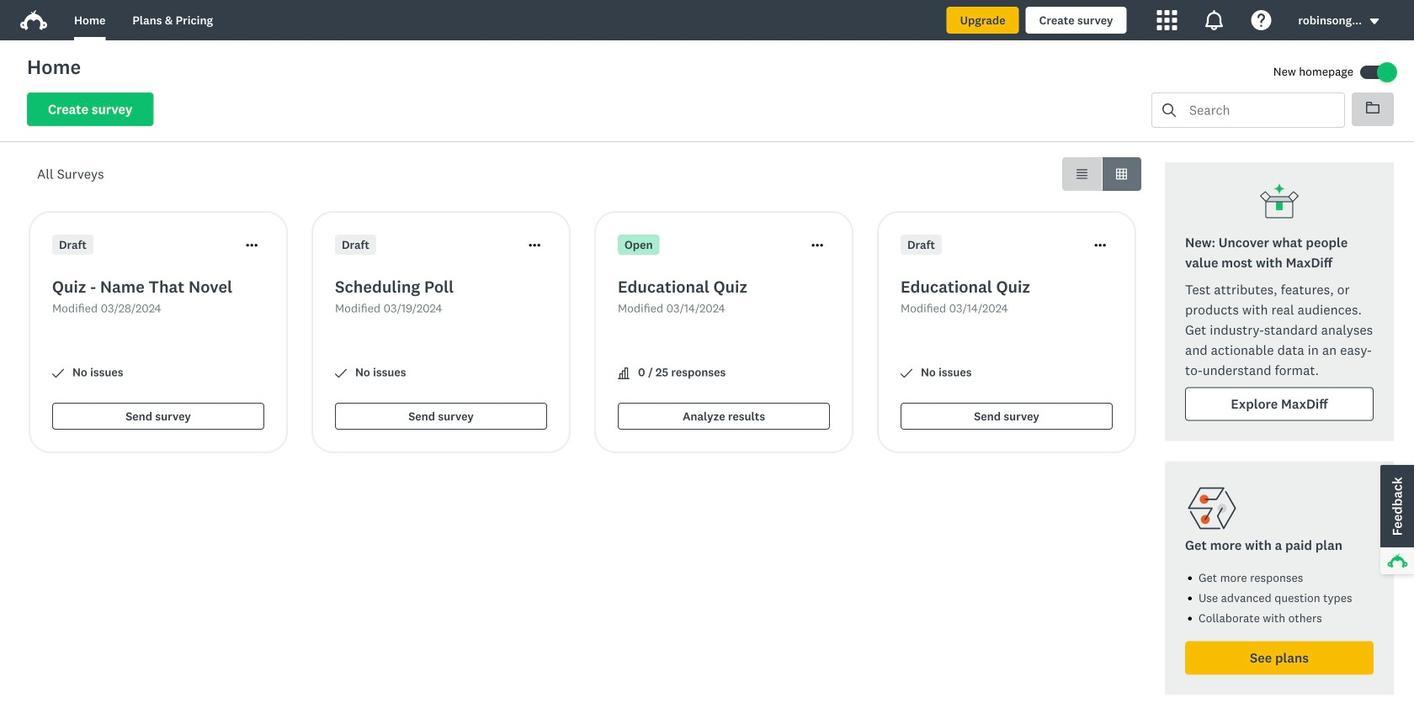 Task type: locate. For each thing, give the bounding box(es) containing it.
dropdown arrow icon image
[[1369, 16, 1381, 27], [1370, 19, 1379, 24]]

products icon image
[[1157, 10, 1177, 30], [1157, 10, 1177, 30]]

brand logo image
[[20, 7, 47, 34], [20, 10, 47, 30]]

2 no issues image from the left
[[335, 368, 347, 380]]

2 folders image from the top
[[1366, 102, 1380, 114]]

search image
[[1163, 104, 1176, 117], [1163, 104, 1176, 117]]

response based pricing icon image
[[1185, 482, 1239, 536]]

group
[[1062, 157, 1142, 191]]

1 brand logo image from the top
[[20, 7, 47, 34]]

no issues image
[[52, 368, 64, 380], [335, 368, 347, 380], [901, 368, 913, 380]]

2 horizontal spatial no issues image
[[901, 368, 913, 380]]

1 horizontal spatial no issues image
[[335, 368, 347, 380]]

0 horizontal spatial no issues image
[[52, 368, 64, 380]]

folders image
[[1366, 101, 1380, 114], [1366, 102, 1380, 114]]

response count image
[[618, 368, 630, 380]]



Task type: vqa. For each thing, say whether or not it's contained in the screenshot.
"help icon"
yes



Task type: describe. For each thing, give the bounding box(es) containing it.
2 brand logo image from the top
[[20, 10, 47, 30]]

1 folders image from the top
[[1366, 101, 1380, 114]]

notification center icon image
[[1204, 10, 1224, 30]]

Search text field
[[1176, 93, 1345, 127]]

1 no issues image from the left
[[52, 368, 64, 380]]

max diff icon image
[[1259, 183, 1300, 223]]

help icon image
[[1251, 10, 1272, 30]]

3 no issues image from the left
[[901, 368, 913, 380]]

response count image
[[618, 368, 630, 380]]



